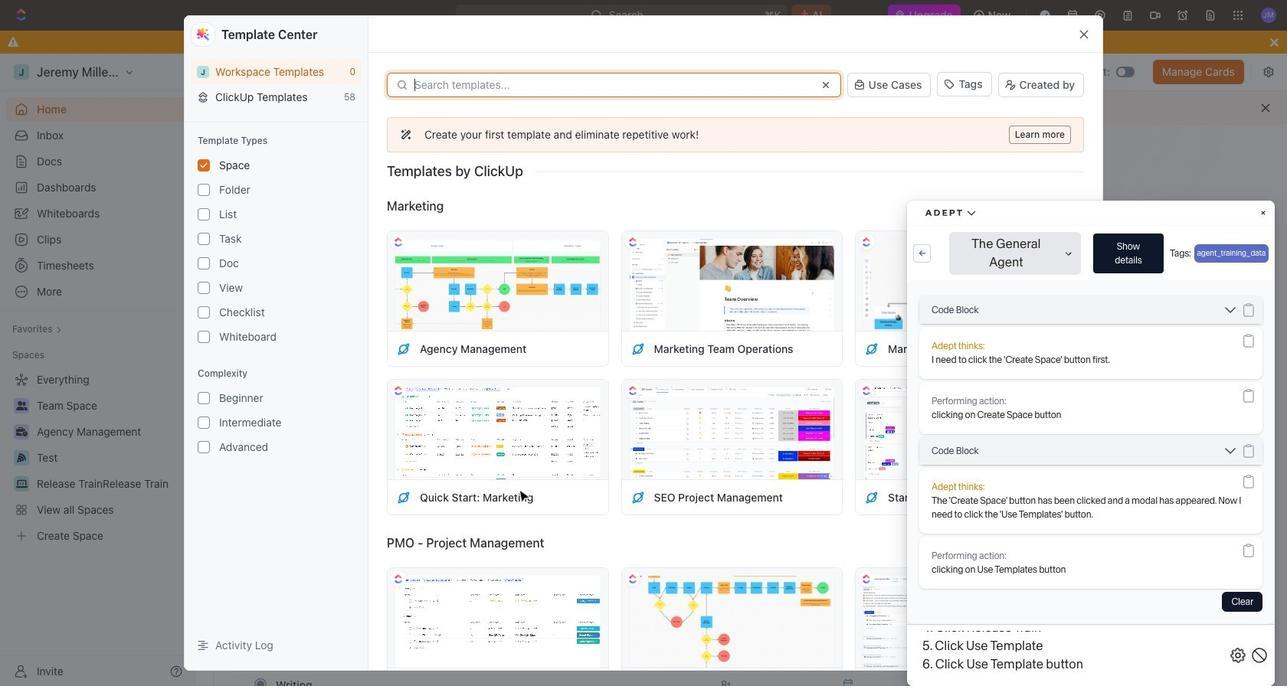 Task type: describe. For each thing, give the bounding box(es) containing it.
sidebar navigation
[[0, 54, 195, 686]]



Task type: vqa. For each thing, say whether or not it's contained in the screenshot.
'Search templates...' text box
yes



Task type: locate. For each thing, give the bounding box(es) containing it.
space template element
[[397, 342, 411, 356], [631, 342, 645, 356], [865, 342, 879, 356], [397, 491, 411, 505], [631, 491, 645, 505], [865, 491, 879, 505]]

1 horizontal spatial space template image
[[865, 342, 879, 356]]

None checkbox
[[198, 208, 210, 221], [198, 233, 210, 245], [198, 257, 210, 270], [198, 282, 210, 294], [198, 392, 210, 405], [198, 441, 210, 454], [198, 208, 210, 221], [198, 233, 210, 245], [198, 257, 210, 270], [198, 282, 210, 294], [198, 392, 210, 405], [198, 441, 210, 454]]

Search tasks... text field
[[1036, 536, 1189, 559]]

0 vertical spatial space template image
[[865, 342, 879, 356]]

tree inside sidebar navigation
[[6, 368, 188, 549]]

space template image
[[397, 342, 411, 356], [631, 342, 645, 356], [631, 491, 645, 505], [865, 491, 879, 505]]

tree
[[6, 368, 188, 549]]

Search templates... text field
[[414, 79, 810, 91]]

1 vertical spatial space template image
[[397, 491, 411, 505]]

laptop code image
[[233, 273, 245, 283]]

alert
[[195, 91, 1287, 125]]

jeremy miller's workspace, , element
[[197, 66, 209, 78]]

space template image
[[865, 342, 879, 356], [397, 491, 411, 505]]

None checkbox
[[198, 159, 210, 172], [198, 184, 210, 196], [198, 306, 210, 319], [198, 331, 210, 343], [198, 417, 210, 429], [198, 159, 210, 172], [198, 184, 210, 196], [198, 306, 210, 319], [198, 331, 210, 343], [198, 417, 210, 429]]

0 horizontal spatial space template image
[[397, 491, 411, 505]]



